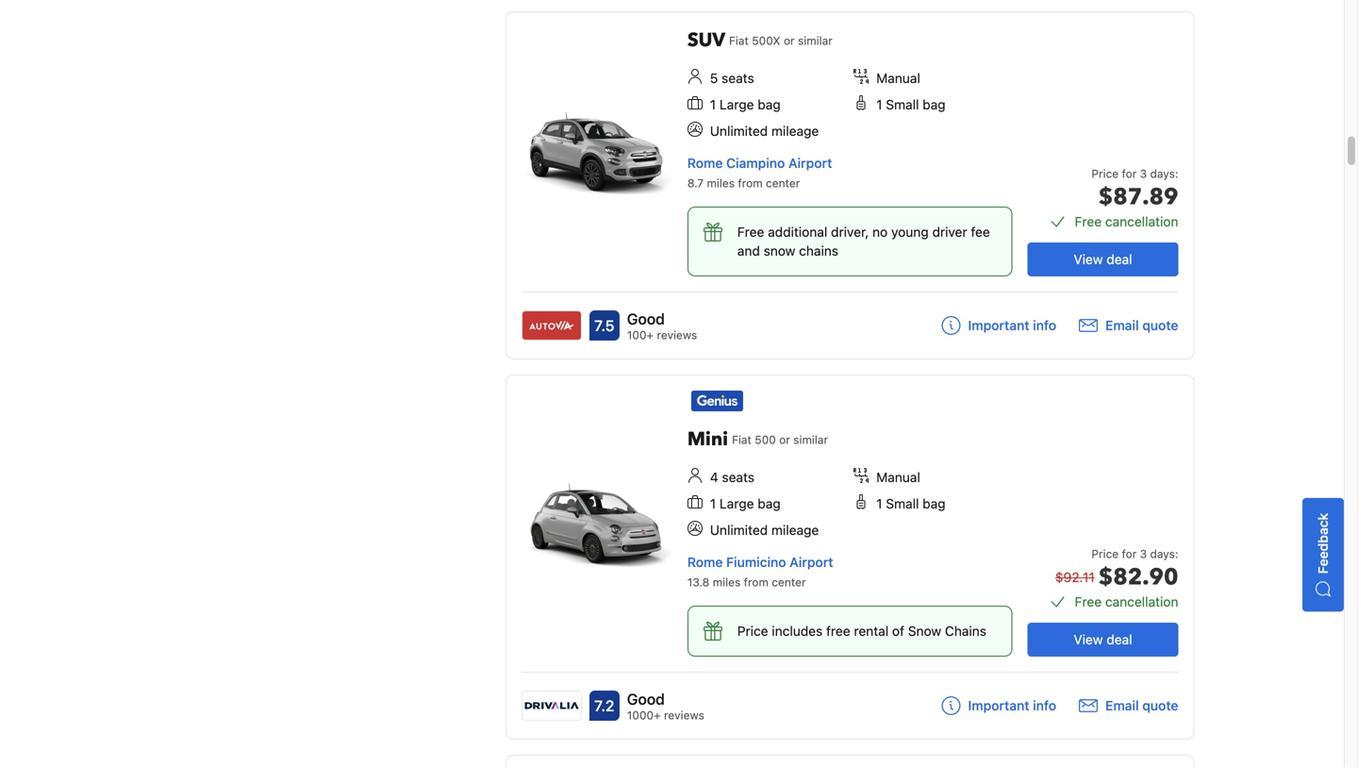 Task type: describe. For each thing, give the bounding box(es) containing it.
deal for $92.11
[[1107, 632, 1133, 647]]

1 important info button from the top
[[942, 316, 1057, 335]]

feedback button
[[1303, 498, 1345, 612]]

airport for rome ciampino airport
[[789, 155, 833, 171]]

3 for $87.89
[[1141, 167, 1148, 180]]

email quote button for first the important info button from the top of the page
[[1080, 316, 1179, 335]]

1000+
[[627, 709, 661, 722]]

13.8
[[688, 576, 710, 589]]

email quote button for 1st the important info button from the bottom of the page
[[1080, 696, 1179, 715]]

large for 5 seats
[[720, 97, 755, 112]]

mileage for 4 seats
[[772, 522, 820, 538]]

500x
[[752, 34, 781, 47]]

2 important info button from the top
[[942, 696, 1057, 715]]

price for 3 days: $87.89
[[1092, 167, 1179, 213]]

chains
[[800, 243, 839, 259]]

includes
[[772, 623, 823, 639]]

4 seats
[[710, 470, 755, 485]]

small for 4 seats
[[886, 496, 920, 512]]

cancellation for $87.89
[[1106, 214, 1179, 229]]

driver
[[933, 224, 968, 240]]

view deal button for $87.89
[[1028, 243, 1179, 277]]

1 large bag for 5 seats
[[710, 97, 781, 112]]

$82.90
[[1099, 562, 1179, 593]]

days: for $92.11
[[1151, 547, 1179, 561]]

view deal for $87.89
[[1074, 252, 1133, 267]]

500
[[755, 433, 777, 446]]

from for ciampino
[[738, 176, 763, 190]]

rental
[[854, 623, 889, 639]]

similar for suv
[[798, 34, 833, 47]]

view deal button for $92.11
[[1028, 623, 1179, 657]]

mini
[[688, 427, 729, 453]]

free cancellation for $87.89
[[1076, 214, 1179, 229]]

cancellation for $92.11
[[1106, 594, 1179, 610]]

reviews for 7.2
[[664, 709, 705, 722]]

and
[[738, 243, 761, 259]]

important for 1st the important info button from the bottom of the page
[[969, 698, 1030, 713]]

fiat for mini
[[732, 433, 752, 446]]

airport for rome fiumicino airport
[[790, 554, 834, 570]]

free additional driver, no young driver fee and snow chains
[[738, 224, 991, 259]]

reviews for 7.5
[[657, 328, 698, 342]]

snow
[[909, 623, 942, 639]]

8.7
[[688, 176, 704, 190]]

view for $87.89
[[1074, 252, 1104, 267]]

free for $87.89
[[1076, 214, 1102, 229]]

1 important info from the top
[[969, 318, 1057, 333]]

view deal for $92.11
[[1074, 632, 1133, 647]]

manual for 5 seats
[[877, 70, 921, 86]]

100+
[[627, 328, 654, 342]]

feedback
[[1316, 513, 1332, 574]]

good for 7.5
[[627, 310, 665, 328]]

1 email quote from the top
[[1106, 318, 1179, 333]]

miles for ciampino
[[707, 176, 735, 190]]

supplied by autovia image
[[523, 311, 581, 340]]

free for $92.11
[[1076, 594, 1102, 610]]

5 seats
[[710, 70, 755, 86]]

good 1000+ reviews
[[627, 690, 705, 722]]

of
[[893, 623, 905, 639]]

unlimited mileage for 5 seats
[[710, 123, 820, 139]]

7.5
[[595, 317, 615, 335]]

deal for $87.89
[[1107, 252, 1133, 267]]

similar for mini
[[794, 433, 829, 446]]

email for email quote button associated with first the important info button from the top of the page
[[1106, 318, 1140, 333]]

supplied by drivalia image
[[523, 692, 581, 720]]

free
[[827, 623, 851, 639]]

for for $92.11
[[1123, 547, 1137, 561]]

center for ciampino
[[766, 176, 801, 190]]

1 small bag for 5 seats
[[877, 97, 946, 112]]

price for $87.89
[[1092, 167, 1119, 180]]

quote for 1st the important info button from the bottom of the page
[[1143, 698, 1179, 713]]

customer rating 7.2 good element
[[627, 688, 705, 711]]

good 100+ reviews
[[627, 310, 698, 342]]

7.5 element
[[590, 310, 620, 341]]

5
[[710, 70, 718, 86]]

large for 4 seats
[[720, 496, 755, 512]]

free cancellation for $92.11
[[1076, 594, 1179, 610]]



Task type: vqa. For each thing, say whether or not it's contained in the screenshot.
International
no



Task type: locate. For each thing, give the bounding box(es) containing it.
view deal button down $87.89
[[1028, 243, 1179, 277]]

or right 500
[[780, 433, 791, 446]]

young
[[892, 224, 929, 240]]

unlimited for 5 seats
[[710, 123, 768, 139]]

from inside the rome fiumicino airport 13.8 miles from center
[[744, 576, 769, 589]]

or right 500x
[[784, 34, 795, 47]]

1 vertical spatial rome
[[688, 554, 723, 570]]

2 quote from the top
[[1143, 698, 1179, 713]]

customer rating 7.5 good element
[[627, 308, 698, 330]]

0 vertical spatial center
[[766, 176, 801, 190]]

1 vertical spatial view deal button
[[1028, 623, 1179, 657]]

2 3 from the top
[[1141, 547, 1148, 561]]

reviews inside good 100+ reviews
[[657, 328, 698, 342]]

rome for rome fiumicino airport
[[688, 554, 723, 570]]

2 product card group from the top
[[506, 375, 1195, 740]]

rome up 8.7
[[688, 155, 723, 171]]

1 good from the top
[[627, 310, 665, 328]]

manual for 4 seats
[[877, 470, 921, 485]]

driver,
[[831, 224, 869, 240]]

0 vertical spatial or
[[784, 34, 795, 47]]

similar inside mini fiat 500 or similar
[[794, 433, 829, 446]]

price left includes
[[738, 623, 769, 639]]

cancellation
[[1106, 214, 1179, 229], [1106, 594, 1179, 610]]

center down rome ciampino airport 'button'
[[766, 176, 801, 190]]

2 days: from the top
[[1151, 547, 1179, 561]]

7.2 element
[[590, 691, 620, 721]]

important for first the important info button from the top of the page
[[969, 318, 1030, 333]]

0 vertical spatial product card group
[[506, 11, 1195, 360]]

good up '100+'
[[627, 310, 665, 328]]

0 vertical spatial rome
[[688, 155, 723, 171]]

snow
[[764, 243, 796, 259]]

info for first the important info button from the top of the page
[[1034, 318, 1057, 333]]

seats right 5
[[722, 70, 755, 86]]

days:
[[1151, 167, 1179, 180], [1151, 547, 1179, 561]]

3 up $87.89
[[1141, 167, 1148, 180]]

0 vertical spatial large
[[720, 97, 755, 112]]

view deal button
[[1028, 243, 1179, 277], [1028, 623, 1179, 657]]

rome inside rome ciampino airport 8.7 miles from center
[[688, 155, 723, 171]]

view down $92.11
[[1074, 632, 1104, 647]]

fiumicino
[[727, 554, 787, 570]]

3 inside price for 3 days: $92.11 $82.90
[[1141, 547, 1148, 561]]

free cancellation down $87.89
[[1076, 214, 1179, 229]]

1 vertical spatial fiat
[[732, 433, 752, 446]]

2 for from the top
[[1123, 547, 1137, 561]]

additional
[[768, 224, 828, 240]]

1 quote from the top
[[1143, 318, 1179, 333]]

days: inside price for 3 days: $87.89
[[1151, 167, 1179, 180]]

price up $92.11
[[1092, 547, 1119, 561]]

1 vertical spatial or
[[780, 433, 791, 446]]

suv fiat 500x or similar
[[688, 27, 833, 53]]

center inside rome ciampino airport 8.7 miles from center
[[766, 176, 801, 190]]

days: up $87.89
[[1151, 167, 1179, 180]]

2 deal from the top
[[1107, 632, 1133, 647]]

view for $92.11
[[1074, 632, 1104, 647]]

important info
[[969, 318, 1057, 333], [969, 698, 1057, 713]]

mileage up rome fiumicino airport button
[[772, 522, 820, 538]]

1 seats from the top
[[722, 70, 755, 86]]

important info button
[[942, 316, 1057, 335], [942, 696, 1057, 715]]

1 vertical spatial important info
[[969, 698, 1057, 713]]

0 vertical spatial miles
[[707, 176, 735, 190]]

0 vertical spatial mileage
[[772, 123, 820, 139]]

2 email quote button from the top
[[1080, 696, 1179, 715]]

3 for $92.11
[[1141, 547, 1148, 561]]

unlimited mileage up rome fiumicino airport button
[[710, 522, 820, 538]]

1 email quote button from the top
[[1080, 316, 1179, 335]]

1 large bag for 4 seats
[[710, 496, 781, 512]]

unlimited up fiumicino
[[710, 522, 768, 538]]

1 for from the top
[[1123, 167, 1137, 180]]

email for 1st the important info button from the bottom of the page's email quote button
[[1106, 698, 1140, 713]]

good up 1000+
[[627, 690, 665, 708]]

view down $87.89
[[1074, 252, 1104, 267]]

quote for first the important info button from the top of the page
[[1143, 318, 1179, 333]]

1 vertical spatial large
[[720, 496, 755, 512]]

2 large from the top
[[720, 496, 755, 512]]

cancellation down $82.90
[[1106, 594, 1179, 610]]

for for $87.89
[[1123, 167, 1137, 180]]

for
[[1123, 167, 1137, 180], [1123, 547, 1137, 561]]

email
[[1106, 318, 1140, 333], [1106, 698, 1140, 713]]

0 vertical spatial cancellation
[[1106, 214, 1179, 229]]

miles inside rome ciampino airport 8.7 miles from center
[[707, 176, 735, 190]]

1 free cancellation from the top
[[1076, 214, 1179, 229]]

view
[[1074, 252, 1104, 267], [1074, 632, 1104, 647]]

1 days: from the top
[[1151, 167, 1179, 180]]

1 vertical spatial for
[[1123, 547, 1137, 561]]

2 free cancellation from the top
[[1076, 594, 1179, 610]]

0 vertical spatial email
[[1106, 318, 1140, 333]]

0 vertical spatial small
[[886, 97, 920, 112]]

1 vertical spatial manual
[[877, 470, 921, 485]]

price up $87.89
[[1092, 167, 1119, 180]]

$87.89
[[1099, 182, 1179, 213]]

airport inside rome ciampino airport 8.7 miles from center
[[789, 155, 833, 171]]

rome fiumicino airport button
[[688, 554, 834, 570]]

center inside the rome fiumicino airport 13.8 miles from center
[[772, 576, 806, 589]]

2 cancellation from the top
[[1106, 594, 1179, 610]]

price for $92.11
[[1092, 547, 1119, 561]]

0 vertical spatial unlimited
[[710, 123, 768, 139]]

1 view deal button from the top
[[1028, 243, 1179, 277]]

quote
[[1143, 318, 1179, 333], [1143, 698, 1179, 713]]

view deal button down $92.11
[[1028, 623, 1179, 657]]

1 large bag down 4 seats
[[710, 496, 781, 512]]

1 vertical spatial mileage
[[772, 522, 820, 538]]

7.2
[[595, 697, 615, 715]]

3 inside price for 3 days: $87.89
[[1141, 167, 1148, 180]]

reviews right 1000+
[[664, 709, 705, 722]]

0 vertical spatial important info button
[[942, 316, 1057, 335]]

2 1 small bag from the top
[[877, 496, 946, 512]]

days: inside price for 3 days: $92.11 $82.90
[[1151, 547, 1179, 561]]

1 vertical spatial 1 large bag
[[710, 496, 781, 512]]

1 rome from the top
[[688, 155, 723, 171]]

info for 1st the important info button from the bottom of the page
[[1034, 698, 1057, 713]]

no
[[873, 224, 888, 240]]

0 vertical spatial view deal
[[1074, 252, 1133, 267]]

rome ciampino airport button
[[688, 155, 833, 171]]

center for fiumicino
[[772, 576, 806, 589]]

1 small from the top
[[886, 97, 920, 112]]

or inside suv fiat 500x or similar
[[784, 34, 795, 47]]

rome ciampino airport 8.7 miles from center
[[688, 155, 833, 190]]

2 vertical spatial price
[[738, 623, 769, 639]]

1 product card group from the top
[[506, 11, 1195, 360]]

2 email from the top
[[1106, 698, 1140, 713]]

0 vertical spatial email quote button
[[1080, 316, 1179, 335]]

1 vertical spatial important
[[969, 698, 1030, 713]]

similar inside suv fiat 500x or similar
[[798, 34, 833, 47]]

from down ciampino
[[738, 176, 763, 190]]

good inside good 1000+ reviews
[[627, 690, 665, 708]]

email quote
[[1106, 318, 1179, 333], [1106, 698, 1179, 713]]

suv
[[688, 27, 726, 53]]

1 vertical spatial small
[[886, 496, 920, 512]]

1 view deal from the top
[[1074, 252, 1133, 267]]

view deal down $87.89
[[1074, 252, 1133, 267]]

1 large bag down 5 seats
[[710, 97, 781, 112]]

product card group containing $82.90
[[506, 375, 1195, 740]]

0 vertical spatial airport
[[789, 155, 833, 171]]

manual
[[877, 70, 921, 86], [877, 470, 921, 485]]

seats right 4
[[722, 470, 755, 485]]

0 vertical spatial 3
[[1141, 167, 1148, 180]]

free down $87.89
[[1076, 214, 1102, 229]]

2 email quote from the top
[[1106, 698, 1179, 713]]

or for suv
[[784, 34, 795, 47]]

for up $82.90
[[1123, 547, 1137, 561]]

1 unlimited from the top
[[710, 123, 768, 139]]

seats for 5 seats
[[722, 70, 755, 86]]

2 1 large bag from the top
[[710, 496, 781, 512]]

for inside price for 3 days: $87.89
[[1123, 167, 1137, 180]]

0 vertical spatial for
[[1123, 167, 1137, 180]]

1 vertical spatial info
[[1034, 698, 1057, 713]]

miles for fiumicino
[[713, 576, 741, 589]]

0 vertical spatial 1 small bag
[[877, 97, 946, 112]]

important
[[969, 318, 1030, 333], [969, 698, 1030, 713]]

small
[[886, 97, 920, 112], [886, 496, 920, 512]]

reviews inside good 1000+ reviews
[[664, 709, 705, 722]]

or
[[784, 34, 795, 47], [780, 433, 791, 446]]

free cancellation
[[1076, 214, 1179, 229], [1076, 594, 1179, 610]]

airport right fiumicino
[[790, 554, 834, 570]]

0 vertical spatial info
[[1034, 318, 1057, 333]]

view deal down $92.11
[[1074, 632, 1133, 647]]

rome inside the rome fiumicino airport 13.8 miles from center
[[688, 554, 723, 570]]

large down 4 seats
[[720, 496, 755, 512]]

1 vertical spatial email
[[1106, 698, 1140, 713]]

view deal
[[1074, 252, 1133, 267], [1074, 632, 1133, 647]]

good inside good 100+ reviews
[[627, 310, 665, 328]]

good
[[627, 310, 665, 328], [627, 690, 665, 708]]

2 unlimited from the top
[[710, 522, 768, 538]]

2 important info from the top
[[969, 698, 1057, 713]]

0 vertical spatial price
[[1092, 167, 1119, 180]]

2 view deal button from the top
[[1028, 623, 1179, 657]]

cancellation down $87.89
[[1106, 214, 1179, 229]]

fiat left 500x
[[730, 34, 749, 47]]

1 1 small bag from the top
[[877, 97, 946, 112]]

1 vertical spatial unlimited
[[710, 522, 768, 538]]

2 unlimited mileage from the top
[[710, 522, 820, 538]]

1 vertical spatial miles
[[713, 576, 741, 589]]

fiat for suv
[[730, 34, 749, 47]]

rome
[[688, 155, 723, 171], [688, 554, 723, 570]]

miles inside the rome fiumicino airport 13.8 miles from center
[[713, 576, 741, 589]]

similar right 500x
[[798, 34, 833, 47]]

1 manual from the top
[[877, 70, 921, 86]]

1 vertical spatial 3
[[1141, 547, 1148, 561]]

1 email from the top
[[1106, 318, 1140, 333]]

2 small from the top
[[886, 496, 920, 512]]

similar
[[798, 34, 833, 47], [794, 433, 829, 446]]

1 vertical spatial view
[[1074, 632, 1104, 647]]

miles right "13.8"
[[713, 576, 741, 589]]

fiat inside mini fiat 500 or similar
[[732, 433, 752, 446]]

2 rome from the top
[[688, 554, 723, 570]]

0 vertical spatial 1 large bag
[[710, 97, 781, 112]]

free inside free additional driver, no young driver fee and snow chains
[[738, 224, 765, 240]]

seats
[[722, 70, 755, 86], [722, 470, 755, 485]]

1 large from the top
[[720, 97, 755, 112]]

free down $92.11
[[1076, 594, 1102, 610]]

reviews right '100+'
[[657, 328, 698, 342]]

large
[[720, 97, 755, 112], [720, 496, 755, 512]]

1 vertical spatial airport
[[790, 554, 834, 570]]

0 vertical spatial view
[[1074, 252, 1104, 267]]

fee
[[972, 224, 991, 240]]

1 small bag
[[877, 97, 946, 112], [877, 496, 946, 512]]

0 vertical spatial quote
[[1143, 318, 1179, 333]]

0 vertical spatial good
[[627, 310, 665, 328]]

price for of
[[738, 623, 769, 639]]

product card group
[[506, 11, 1195, 360], [506, 375, 1195, 740]]

1
[[710, 97, 716, 112], [877, 97, 883, 112], [710, 496, 716, 512], [877, 496, 883, 512]]

2 mileage from the top
[[772, 522, 820, 538]]

similar right 500
[[794, 433, 829, 446]]

miles right 8.7
[[707, 176, 735, 190]]

3 up $82.90
[[1141, 547, 1148, 561]]

mini fiat 500 or similar
[[688, 427, 829, 453]]

from down fiumicino
[[744, 576, 769, 589]]

deal
[[1107, 252, 1133, 267], [1107, 632, 1133, 647]]

deal down $82.90
[[1107, 632, 1133, 647]]

2 view from the top
[[1074, 632, 1104, 647]]

0 vertical spatial view deal button
[[1028, 243, 1179, 277]]

0 vertical spatial reviews
[[657, 328, 698, 342]]

1 view from the top
[[1074, 252, 1104, 267]]

0 vertical spatial days:
[[1151, 167, 1179, 180]]

1 info from the top
[[1034, 318, 1057, 333]]

2 info from the top
[[1034, 698, 1057, 713]]

1 vertical spatial similar
[[794, 433, 829, 446]]

3
[[1141, 167, 1148, 180], [1141, 547, 1148, 561]]

1 vertical spatial seats
[[722, 470, 755, 485]]

ciampino
[[727, 155, 786, 171]]

unlimited mileage up rome ciampino airport 'button'
[[710, 123, 820, 139]]

miles
[[707, 176, 735, 190], [713, 576, 741, 589]]

small for 5 seats
[[886, 97, 920, 112]]

free cancellation down $82.90
[[1076, 594, 1179, 610]]

unlimited mileage for 4 seats
[[710, 522, 820, 538]]

reviews
[[657, 328, 698, 342], [664, 709, 705, 722]]

price includes free rental of snow chains
[[738, 623, 987, 639]]

1 vertical spatial from
[[744, 576, 769, 589]]

unlimited mileage
[[710, 123, 820, 139], [710, 522, 820, 538]]

0 vertical spatial from
[[738, 176, 763, 190]]

1 vertical spatial email quote button
[[1080, 696, 1179, 715]]

price inside price for 3 days: $92.11 $82.90
[[1092, 547, 1119, 561]]

1 important from the top
[[969, 318, 1030, 333]]

unlimited for 4 seats
[[710, 522, 768, 538]]

0 vertical spatial deal
[[1107, 252, 1133, 267]]

1 vertical spatial days:
[[1151, 547, 1179, 561]]

free
[[1076, 214, 1102, 229], [738, 224, 765, 240], [1076, 594, 1102, 610]]

1 1 large bag from the top
[[710, 97, 781, 112]]

1 unlimited mileage from the top
[[710, 123, 820, 139]]

large down 5 seats
[[720, 97, 755, 112]]

1 vertical spatial 1 small bag
[[877, 496, 946, 512]]

0 vertical spatial important
[[969, 318, 1030, 333]]

chains
[[946, 623, 987, 639]]

1 cancellation from the top
[[1106, 214, 1179, 229]]

0 vertical spatial manual
[[877, 70, 921, 86]]

1 deal from the top
[[1107, 252, 1133, 267]]

rome up "13.8"
[[688, 554, 723, 570]]

price inside price for 3 days: $87.89
[[1092, 167, 1119, 180]]

1 3 from the top
[[1141, 167, 1148, 180]]

0 vertical spatial important info
[[969, 318, 1057, 333]]

0 vertical spatial similar
[[798, 34, 833, 47]]

$92.11
[[1056, 570, 1095, 585]]

1 vertical spatial view deal
[[1074, 632, 1133, 647]]

2 seats from the top
[[722, 470, 755, 485]]

price for 3 days: $92.11 $82.90
[[1056, 547, 1179, 593]]

product card group containing $87.89
[[506, 11, 1195, 360]]

rome for rome ciampino airport
[[688, 155, 723, 171]]

info
[[1034, 318, 1057, 333], [1034, 698, 1057, 713]]

0 vertical spatial email quote
[[1106, 318, 1179, 333]]

deal down $87.89
[[1107, 252, 1133, 267]]

airport
[[789, 155, 833, 171], [790, 554, 834, 570]]

unlimited up ciampino
[[710, 123, 768, 139]]

2 good from the top
[[627, 690, 665, 708]]

1 vertical spatial good
[[627, 690, 665, 708]]

1 vertical spatial email quote
[[1106, 698, 1179, 713]]

from inside rome ciampino airport 8.7 miles from center
[[738, 176, 763, 190]]

free up and
[[738, 224, 765, 240]]

1 vertical spatial important info button
[[942, 696, 1057, 715]]

2 view deal from the top
[[1074, 632, 1133, 647]]

unlimited
[[710, 123, 768, 139], [710, 522, 768, 538]]

4
[[710, 470, 719, 485]]

fiat left 500
[[732, 433, 752, 446]]

days: up $82.90
[[1151, 547, 1179, 561]]

mileage for 5 seats
[[772, 123, 820, 139]]

price
[[1092, 167, 1119, 180], [1092, 547, 1119, 561], [738, 623, 769, 639]]

mileage
[[772, 123, 820, 139], [772, 522, 820, 538]]

mileage up rome ciampino airport 'button'
[[772, 123, 820, 139]]

good for 7.2
[[627, 690, 665, 708]]

1 vertical spatial deal
[[1107, 632, 1133, 647]]

2 manual from the top
[[877, 470, 921, 485]]

seats for 4 seats
[[722, 470, 755, 485]]

bag
[[758, 97, 781, 112], [923, 97, 946, 112], [758, 496, 781, 512], [923, 496, 946, 512]]

1 vertical spatial quote
[[1143, 698, 1179, 713]]

rome fiumicino airport 13.8 miles from center
[[688, 554, 834, 589]]

or for mini
[[780, 433, 791, 446]]

1 vertical spatial price
[[1092, 547, 1119, 561]]

2 important from the top
[[969, 698, 1030, 713]]

center down rome fiumicino airport button
[[772, 576, 806, 589]]

or inside mini fiat 500 or similar
[[780, 433, 791, 446]]

1 vertical spatial unlimited mileage
[[710, 522, 820, 538]]

airport inside the rome fiumicino airport 13.8 miles from center
[[790, 554, 834, 570]]

1 vertical spatial free cancellation
[[1076, 594, 1179, 610]]

1 large bag
[[710, 97, 781, 112], [710, 496, 781, 512]]

airport right ciampino
[[789, 155, 833, 171]]

from
[[738, 176, 763, 190], [744, 576, 769, 589]]

days: for $87.89
[[1151, 167, 1179, 180]]

for up $87.89
[[1123, 167, 1137, 180]]

fiat
[[730, 34, 749, 47], [732, 433, 752, 446]]

1 vertical spatial cancellation
[[1106, 594, 1179, 610]]

1 vertical spatial center
[[772, 576, 806, 589]]

0 vertical spatial seats
[[722, 70, 755, 86]]

0 vertical spatial free cancellation
[[1076, 214, 1179, 229]]

fiat inside suv fiat 500x or similar
[[730, 34, 749, 47]]

for inside price for 3 days: $92.11 $82.90
[[1123, 547, 1137, 561]]

1 small bag for 4 seats
[[877, 496, 946, 512]]

1 mileage from the top
[[772, 123, 820, 139]]

center
[[766, 176, 801, 190], [772, 576, 806, 589]]

1 vertical spatial product card group
[[506, 375, 1195, 740]]

from for fiumicino
[[744, 576, 769, 589]]

0 vertical spatial unlimited mileage
[[710, 123, 820, 139]]

0 vertical spatial fiat
[[730, 34, 749, 47]]

1 vertical spatial reviews
[[664, 709, 705, 722]]

email quote button
[[1080, 316, 1179, 335], [1080, 696, 1179, 715]]



